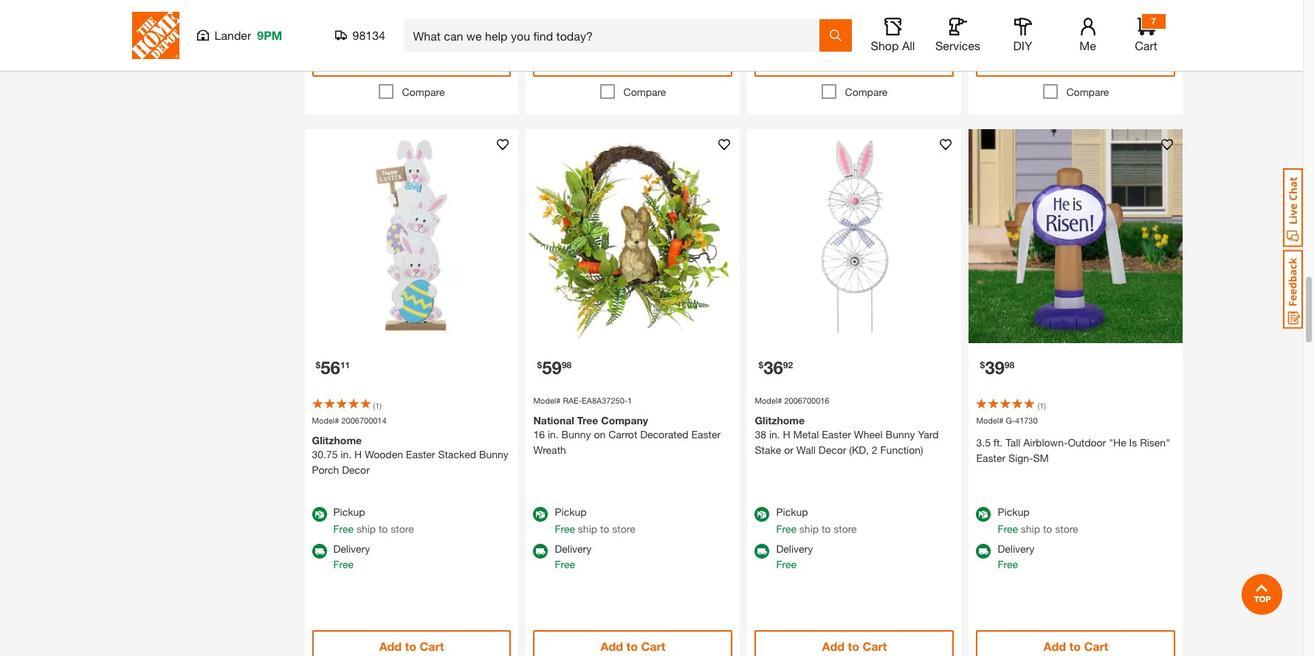 Task type: vqa. For each thing, say whether or not it's contained in the screenshot.
Wooden
yes



Task type: describe. For each thing, give the bounding box(es) containing it.
metal
[[793, 428, 819, 441]]

add to cart button for 39
[[976, 630, 1176, 656]]

add to cart for 56
[[379, 639, 444, 653]]

) for 39
[[1044, 401, 1046, 411]]

98 for 39
[[1005, 360, 1015, 371]]

delivery free for 59
[[555, 542, 592, 571]]

glitzhome for 30.75
[[312, 434, 362, 447]]

model# for model# rae-ea8a37250-1
[[533, 396, 561, 406]]

ship for 59
[[578, 523, 597, 535]]

lander
[[214, 28, 251, 42]]

add to cart for 59
[[601, 639, 665, 653]]

92
[[783, 360, 793, 371]]

$ 36 92
[[759, 358, 793, 378]]

ea8a37250-
[[582, 396, 628, 406]]

cart for 59
[[641, 639, 665, 653]]

delivery for 56
[[333, 542, 370, 555]]

add to cart button for 36
[[755, 630, 954, 656]]

3.5 ft. tall airblown-outdoor "he is risen" easter sign-sm image
[[969, 129, 1183, 344]]

tree
[[577, 414, 598, 427]]

$ for 56
[[316, 360, 321, 371]]

ship for 39
[[1021, 523, 1040, 535]]

all
[[902, 38, 915, 52]]

model# for model# 2006700016
[[755, 396, 782, 406]]

me button
[[1064, 18, 1111, 53]]

available shipping image
[[755, 544, 770, 559]]

glitzhome 38 in. h metal easter wheel bunny yard stake or wall decor (kd, 2 function)
[[755, 414, 939, 456]]

1 horizontal spatial 1
[[628, 396, 632, 406]]

stake
[[755, 444, 781, 456]]

available for pickup image for 59
[[533, 507, 548, 522]]

free for available shipping image corresponding to 59
[[555, 558, 575, 571]]

free for available for pickup image associated with 36
[[776, 523, 797, 535]]

stacked
[[438, 448, 476, 461]]

bunny inside the national tree company 16 in. bunny on carrot decorated easter wreath
[[562, 428, 591, 441]]

available for pickup image for 56
[[312, 507, 327, 522]]

free for available shipping image associated with 56
[[333, 558, 354, 571]]

$ 39 98
[[980, 358, 1015, 378]]

add to cart button for 59
[[533, 630, 733, 656]]

glitzhome for 38
[[755, 414, 805, 427]]

( 1 ) for 39
[[1038, 401, 1046, 411]]

decor inside glitzhome 30.75 in. h wooden easter stacked bunny porch decor
[[342, 464, 370, 476]]

( 1 ) for 56
[[373, 401, 382, 411]]

easter inside glitzhome 38 in. h metal easter wheel bunny yard stake or wall decor (kd, 2 function)
[[822, 428, 851, 441]]

delivery for 36
[[776, 542, 813, 555]]

me
[[1079, 38, 1096, 52]]

9pm
[[257, 28, 282, 42]]

add to cart button for 56
[[312, 630, 511, 656]]

delivery free for 56
[[333, 542, 370, 571]]

free for available for pickup icon corresponding to 56
[[333, 523, 354, 535]]

( for 56
[[373, 401, 375, 411]]

delivery free for 36
[[776, 542, 813, 571]]

lander 9pm
[[214, 28, 282, 42]]

or
[[784, 444, 793, 456]]

pickup free ship to store for 39
[[998, 506, 1078, 535]]

feedback link image
[[1283, 250, 1303, 329]]

risen"
[[1140, 436, 1170, 449]]

is
[[1129, 436, 1137, 449]]

wall
[[796, 444, 816, 456]]

yard
[[918, 428, 939, 441]]

16
[[533, 428, 545, 441]]

$ for 39
[[980, 360, 985, 371]]

model# for model# g-41730
[[976, 416, 1004, 425]]

98 for 59
[[562, 360, 572, 371]]

company
[[601, 414, 648, 427]]

add for 36
[[822, 639, 845, 653]]

cart for 39
[[1084, 639, 1108, 653]]

add for 56
[[379, 639, 402, 653]]

3.5
[[976, 436, 991, 449]]

tall
[[1006, 436, 1021, 449]]

ship for 36
[[799, 523, 819, 535]]

wreath
[[533, 444, 566, 456]]

store for 56
[[391, 523, 414, 535]]

national tree company 16 in. bunny on carrot decorated easter wreath
[[533, 414, 721, 456]]

59
[[542, 358, 562, 378]]

41730
[[1015, 416, 1038, 425]]

available for pickup image for 36
[[755, 507, 770, 522]]

36
[[763, 358, 783, 378]]

shop all
[[871, 38, 915, 52]]

available shipping image for 39
[[976, 544, 991, 559]]

( for 39
[[1038, 401, 1040, 411]]

4 compare from the left
[[1066, 86, 1109, 98]]

bunny for 38 in. h metal easter wheel bunny yard stake or wall decor (kd, 2 function)
[[886, 428, 915, 441]]

98134
[[353, 28, 385, 42]]

h for metal
[[783, 428, 790, 441]]

1 compare from the left
[[402, 86, 445, 98]]

39
[[985, 358, 1005, 378]]

free for available shipping icon in the right of the page
[[776, 558, 797, 571]]



Task type: locate. For each thing, give the bounding box(es) containing it.
1 ) from the left
[[380, 401, 382, 411]]

h inside glitzhome 30.75 in. h wooden easter stacked bunny porch decor
[[354, 448, 362, 461]]

add to cart for 36
[[822, 639, 887, 653]]

store for 36
[[834, 523, 857, 535]]

glitzhome inside glitzhome 30.75 in. h wooden easter stacked bunny porch decor
[[312, 434, 362, 447]]

pickup free ship to store for 36
[[776, 506, 857, 535]]

store for 59
[[612, 523, 635, 535]]

2 delivery free from the left
[[555, 542, 592, 571]]

1 horizontal spatial decor
[[819, 444, 846, 456]]

$ left 92
[[759, 360, 763, 371]]

11
[[340, 360, 350, 371]]

compare
[[402, 86, 445, 98], [623, 86, 666, 98], [845, 86, 888, 98], [1066, 86, 1109, 98]]

0 horizontal spatial available for pickup image
[[533, 507, 548, 522]]

ft.
[[994, 436, 1003, 449]]

1 vertical spatial h
[[354, 448, 362, 461]]

0 horizontal spatial available shipping image
[[312, 544, 327, 559]]

available for pickup image up available shipping icon in the right of the page
[[755, 507, 770, 522]]

model# 2006700016
[[755, 396, 829, 406]]

pickup free ship to store
[[333, 506, 414, 535], [555, 506, 635, 535], [776, 506, 857, 535], [998, 506, 1078, 535]]

porch
[[312, 464, 339, 476]]

3 pickup free ship to store from the left
[[776, 506, 857, 535]]

free for available for pickup image for 59
[[555, 523, 575, 535]]

diy button
[[999, 18, 1046, 53]]

glitzhome up 30.75
[[312, 434, 362, 447]]

model# g-41730
[[976, 416, 1038, 425]]

pickup for 56
[[333, 506, 365, 518]]

pickup down the porch
[[333, 506, 365, 518]]

98 up rae-
[[562, 360, 572, 371]]

$ left the 11
[[316, 360, 321, 371]]

to
[[848, 53, 859, 67], [379, 523, 388, 535], [600, 523, 609, 535], [822, 523, 831, 535], [1043, 523, 1052, 535], [405, 639, 416, 653], [626, 639, 638, 653], [848, 639, 859, 653], [1069, 639, 1081, 653]]

ship for 56
[[356, 523, 376, 535]]

sm
[[1033, 452, 1049, 464]]

pickup free ship to store for 59
[[555, 506, 635, 535]]

0 horizontal spatial ( 1 )
[[373, 401, 382, 411]]

$ inside $ 56 11
[[316, 360, 321, 371]]

3 ship from the left
[[799, 523, 819, 535]]

2
[[872, 444, 878, 456]]

add to cart for 39
[[1044, 639, 1108, 653]]

bunny inside glitzhome 38 in. h metal easter wheel bunny yard stake or wall decor (kd, 2 function)
[[886, 428, 915, 441]]

$ 56 11
[[316, 358, 350, 378]]

pickup for 59
[[555, 506, 587, 518]]

3.5 ft. tall airblown-outdoor "he is risen" easter sign-sm
[[976, 436, 1170, 464]]

available for pickup image down 3.5
[[976, 507, 991, 522]]

g-
[[1006, 416, 1015, 425]]

30.75
[[312, 448, 338, 461]]

available for pickup image down the porch
[[312, 507, 327, 522]]

model# up 'national'
[[533, 396, 561, 406]]

1 horizontal spatial available shipping image
[[533, 544, 548, 559]]

2 ( 1 ) from the left
[[1038, 401, 1046, 411]]

) up airblown- at bottom right
[[1044, 401, 1046, 411]]

glitzhome 30.75 in. h wooden easter stacked bunny porch decor
[[312, 434, 509, 476]]

98 up g- on the right of page
[[1005, 360, 1015, 371]]

pickup for 36
[[776, 506, 808, 518]]

free for 39's available shipping image
[[998, 558, 1018, 571]]

model#
[[533, 396, 561, 406], [755, 396, 782, 406], [312, 416, 339, 425], [976, 416, 1004, 425]]

2006700016
[[784, 396, 829, 406]]

$ inside $ 39 98
[[980, 360, 985, 371]]

0 vertical spatial decor
[[819, 444, 846, 456]]

add
[[822, 53, 845, 67], [379, 639, 402, 653], [601, 639, 623, 653], [822, 639, 845, 653], [1044, 639, 1066, 653]]

1 horizontal spatial 98
[[1005, 360, 1015, 371]]

3 delivery free from the left
[[776, 542, 813, 571]]

( 1 ) up the 2006700014
[[373, 401, 382, 411]]

(kd,
[[849, 444, 869, 456]]

1 horizontal spatial glitzhome
[[755, 414, 805, 427]]

2 pickup from the left
[[555, 506, 587, 518]]

$ up model# rae-ea8a37250-1
[[537, 360, 542, 371]]

2 ) from the left
[[1044, 401, 1046, 411]]

$ for 59
[[537, 360, 542, 371]]

in. for 30.75 in. h wooden easter stacked bunny porch decor
[[341, 448, 352, 461]]

4 pickup from the left
[[998, 506, 1029, 518]]

98
[[562, 360, 572, 371], [1005, 360, 1015, 371]]

easter inside the national tree company 16 in. bunny on carrot decorated easter wreath
[[691, 428, 721, 441]]

carrot
[[608, 428, 637, 441]]

1 $ from the left
[[316, 360, 321, 371]]

) for 56
[[380, 401, 382, 411]]

$
[[316, 360, 321, 371], [537, 360, 542, 371], [759, 360, 763, 371], [980, 360, 985, 371]]

"he
[[1109, 436, 1126, 449]]

1 horizontal spatial available for pickup image
[[976, 507, 991, 522]]

4 pickup free ship to store from the left
[[998, 506, 1078, 535]]

decor right wall
[[819, 444, 846, 456]]

in.
[[548, 428, 559, 441], [769, 428, 780, 441], [341, 448, 352, 461]]

4 delivery from the left
[[998, 542, 1034, 555]]

30.75 in. h wooden easter stacked bunny porch decor image
[[305, 129, 519, 344]]

in. inside glitzhome 30.75 in. h wooden easter stacked bunny porch decor
[[341, 448, 352, 461]]

available for pickup image
[[312, 507, 327, 522], [976, 507, 991, 522]]

decor
[[819, 444, 846, 456], [342, 464, 370, 476]]

bunny right stacked
[[479, 448, 509, 461]]

available for pickup image
[[533, 507, 548, 522], [755, 507, 770, 522]]

0 vertical spatial h
[[783, 428, 790, 441]]

delivery free
[[333, 542, 370, 571], [555, 542, 592, 571], [776, 542, 813, 571], [998, 542, 1034, 571]]

56
[[321, 358, 340, 378]]

shop
[[871, 38, 899, 52]]

$ up 'model# g-41730'
[[980, 360, 985, 371]]

0 horizontal spatial 1
[[375, 401, 380, 411]]

glitzhome
[[755, 414, 805, 427], [312, 434, 362, 447]]

glitzhome down model# 2006700016
[[755, 414, 805, 427]]

model# down 36
[[755, 396, 782, 406]]

$ inside the $ 59 98
[[537, 360, 542, 371]]

1 up airblown- at bottom right
[[1040, 401, 1044, 411]]

model# up 30.75
[[312, 416, 339, 425]]

0 horizontal spatial h
[[354, 448, 362, 461]]

$ 59 98
[[537, 358, 572, 378]]

sign-
[[1008, 452, 1033, 464]]

0 horizontal spatial (
[[373, 401, 375, 411]]

pickup for 39
[[998, 506, 1029, 518]]

1 delivery free from the left
[[333, 542, 370, 571]]

( up 41730
[[1038, 401, 1040, 411]]

easter inside the 3.5 ft. tall airblown-outdoor "he is risen" easter sign-sm
[[976, 452, 1006, 464]]

1 up the 2006700014
[[375, 401, 380, 411]]

pickup down sign-
[[998, 506, 1029, 518]]

1 up company
[[628, 396, 632, 406]]

available shipping image for 59
[[533, 544, 548, 559]]

2 available shipping image from the left
[[533, 544, 548, 559]]

(
[[373, 401, 375, 411], [1038, 401, 1040, 411]]

3 delivery from the left
[[776, 542, 813, 555]]

( 1 )
[[373, 401, 382, 411], [1038, 401, 1046, 411]]

1 horizontal spatial bunny
[[562, 428, 591, 441]]

rae-
[[563, 396, 582, 406]]

1 ( 1 ) from the left
[[373, 401, 382, 411]]

ship
[[356, 523, 376, 535], [578, 523, 597, 535], [799, 523, 819, 535], [1021, 523, 1040, 535]]

pickup free ship to store for 56
[[333, 506, 414, 535]]

model# 2006700014
[[312, 416, 387, 425]]

live chat image
[[1283, 168, 1303, 247]]

h for wooden
[[354, 448, 362, 461]]

available shipping image
[[312, 544, 327, 559], [533, 544, 548, 559], [976, 544, 991, 559]]

3.5 ft. tall airblown-outdoor "he is risen" easter sign-sm link
[[976, 435, 1176, 466]]

on
[[594, 428, 606, 441]]

available for pickup image for 39
[[976, 507, 991, 522]]

38 in. h metal easter wheel bunny yard stake or wall decor (kd, 2 function) image
[[747, 129, 962, 344]]

model# for model# 2006700014
[[312, 416, 339, 425]]

glitzhome inside glitzhome 38 in. h metal easter wheel bunny yard stake or wall decor (kd, 2 function)
[[755, 414, 805, 427]]

3 pickup from the left
[[776, 506, 808, 518]]

store
[[391, 523, 414, 535], [612, 523, 635, 535], [834, 523, 857, 535], [1055, 523, 1078, 535]]

airblown-
[[1023, 436, 1068, 449]]

4 delivery free from the left
[[998, 542, 1034, 571]]

pickup down or
[[776, 506, 808, 518]]

2006700014
[[341, 416, 387, 425]]

7
[[1151, 16, 1156, 27]]

)
[[380, 401, 382, 411], [1044, 401, 1046, 411]]

1 pickup from the left
[[333, 506, 365, 518]]

easter down ft.
[[976, 452, 1006, 464]]

h
[[783, 428, 790, 441], [354, 448, 362, 461]]

1 horizontal spatial h
[[783, 428, 790, 441]]

98134 button
[[335, 28, 386, 43]]

h inside glitzhome 38 in. h metal easter wheel bunny yard stake or wall decor (kd, 2 function)
[[783, 428, 790, 441]]

cart
[[1135, 38, 1157, 52], [863, 53, 887, 67], [420, 639, 444, 653], [641, 639, 665, 653], [863, 639, 887, 653], [1084, 639, 1108, 653]]

2 delivery from the left
[[555, 542, 592, 555]]

0 horizontal spatial bunny
[[479, 448, 509, 461]]

What can we help you find today? search field
[[413, 20, 818, 51]]

easter inside glitzhome 30.75 in. h wooden easter stacked bunny porch decor
[[406, 448, 435, 461]]

store for 39
[[1055, 523, 1078, 535]]

model# rae-ea8a37250-1
[[533, 396, 632, 406]]

1 for 39
[[1040, 401, 1044, 411]]

1 for 56
[[375, 401, 380, 411]]

1 ship from the left
[[356, 523, 376, 535]]

function)
[[880, 444, 923, 456]]

0 vertical spatial glitzhome
[[755, 414, 805, 427]]

2 $ from the left
[[537, 360, 542, 371]]

1 delivery from the left
[[333, 542, 370, 555]]

easter right the decorated on the bottom of the page
[[691, 428, 721, 441]]

diy
[[1013, 38, 1032, 52]]

1 available for pickup image from the left
[[312, 507, 327, 522]]

outdoor
[[1068, 436, 1106, 449]]

3 $ from the left
[[759, 360, 763, 371]]

1 available for pickup image from the left
[[533, 507, 548, 522]]

cart for 56
[[420, 639, 444, 653]]

16 in. bunny on carrot decorated easter wreath image
[[526, 129, 740, 344]]

in. inside glitzhome 38 in. h metal easter wheel bunny yard stake or wall decor (kd, 2 function)
[[769, 428, 780, 441]]

0 horizontal spatial 98
[[562, 360, 572, 371]]

services
[[935, 38, 980, 52]]

decor inside glitzhome 38 in. h metal easter wheel bunny yard stake or wall decor (kd, 2 function)
[[819, 444, 846, 456]]

easter
[[691, 428, 721, 441], [822, 428, 851, 441], [406, 448, 435, 461], [976, 452, 1006, 464]]

98 inside $ 39 98
[[1005, 360, 1015, 371]]

national
[[533, 414, 574, 427]]

easter left stacked
[[406, 448, 435, 461]]

1 pickup free ship to store from the left
[[333, 506, 414, 535]]

delivery for 59
[[555, 542, 592, 555]]

add for 59
[[601, 639, 623, 653]]

1 vertical spatial glitzhome
[[312, 434, 362, 447]]

3 available shipping image from the left
[[976, 544, 991, 559]]

shop all button
[[869, 18, 917, 53]]

cart 7
[[1135, 16, 1157, 52]]

1
[[628, 396, 632, 406], [375, 401, 380, 411], [1040, 401, 1044, 411]]

in. right 38
[[769, 428, 780, 441]]

in. for 38 in. h metal easter wheel bunny yard stake or wall decor (kd, 2 function)
[[769, 428, 780, 441]]

2 98 from the left
[[1005, 360, 1015, 371]]

2 ship from the left
[[578, 523, 597, 535]]

2 ( from the left
[[1038, 401, 1040, 411]]

decor right the porch
[[342, 464, 370, 476]]

the home depot logo image
[[132, 12, 179, 59]]

1 horizontal spatial )
[[1044, 401, 1046, 411]]

0 horizontal spatial glitzhome
[[312, 434, 362, 447]]

98 inside the $ 59 98
[[562, 360, 572, 371]]

wheel
[[854, 428, 883, 441]]

services button
[[934, 18, 981, 53]]

2 horizontal spatial available shipping image
[[976, 544, 991, 559]]

1 horizontal spatial (
[[1038, 401, 1040, 411]]

4 $ from the left
[[980, 360, 985, 371]]

pickup down wreath
[[555, 506, 587, 518]]

2 store from the left
[[612, 523, 635, 535]]

model# left g- on the right of page
[[976, 416, 1004, 425]]

wooden
[[365, 448, 403, 461]]

2 horizontal spatial 1
[[1040, 401, 1044, 411]]

3 store from the left
[[834, 523, 857, 535]]

( up the 2006700014
[[373, 401, 375, 411]]

free
[[333, 523, 354, 535], [555, 523, 575, 535], [776, 523, 797, 535], [998, 523, 1018, 535], [333, 558, 354, 571], [555, 558, 575, 571], [776, 558, 797, 571], [998, 558, 1018, 571]]

2 horizontal spatial in.
[[769, 428, 780, 441]]

in. right 30.75
[[341, 448, 352, 461]]

0 horizontal spatial available for pickup image
[[312, 507, 327, 522]]

decorated
[[640, 428, 688, 441]]

add to cart
[[822, 53, 887, 67], [379, 639, 444, 653], [601, 639, 665, 653], [822, 639, 887, 653], [1044, 639, 1108, 653]]

1 store from the left
[[391, 523, 414, 535]]

available shipping image for 56
[[312, 544, 327, 559]]

) up the 2006700014
[[380, 401, 382, 411]]

1 horizontal spatial in.
[[548, 428, 559, 441]]

in. inside the national tree company 16 in. bunny on carrot decorated easter wreath
[[548, 428, 559, 441]]

h up or
[[783, 428, 790, 441]]

bunny
[[562, 428, 591, 441], [886, 428, 915, 441], [479, 448, 509, 461]]

delivery for 39
[[998, 542, 1034, 555]]

0 horizontal spatial in.
[[341, 448, 352, 461]]

delivery
[[333, 542, 370, 555], [555, 542, 592, 555], [776, 542, 813, 555], [998, 542, 1034, 555]]

h left wooden
[[354, 448, 362, 461]]

1 98 from the left
[[562, 360, 572, 371]]

bunny inside glitzhome 30.75 in. h wooden easter stacked bunny porch decor
[[479, 448, 509, 461]]

add to cart button
[[755, 45, 954, 77], [312, 630, 511, 656], [533, 630, 733, 656], [755, 630, 954, 656], [976, 630, 1176, 656]]

4 ship from the left
[[1021, 523, 1040, 535]]

bunny up function)
[[886, 428, 915, 441]]

available for pickup image down wreath
[[533, 507, 548, 522]]

cart for 36
[[863, 639, 887, 653]]

in. down 'national'
[[548, 428, 559, 441]]

1 horizontal spatial available for pickup image
[[755, 507, 770, 522]]

1 available shipping image from the left
[[312, 544, 327, 559]]

2 pickup free ship to store from the left
[[555, 506, 635, 535]]

bunny for 30.75 in. h wooden easter stacked bunny porch decor
[[479, 448, 509, 461]]

38
[[755, 428, 766, 441]]

2 horizontal spatial bunny
[[886, 428, 915, 441]]

1 vertical spatial decor
[[342, 464, 370, 476]]

bunny down "tree"
[[562, 428, 591, 441]]

pickup
[[333, 506, 365, 518], [555, 506, 587, 518], [776, 506, 808, 518], [998, 506, 1029, 518]]

add for 39
[[1044, 639, 1066, 653]]

$ inside $ 36 92
[[759, 360, 763, 371]]

4 store from the left
[[1055, 523, 1078, 535]]

2 available for pickup image from the left
[[976, 507, 991, 522]]

( 1 ) up 41730
[[1038, 401, 1046, 411]]

free for available for pickup icon associated with 39
[[998, 523, 1018, 535]]

1 ( from the left
[[373, 401, 375, 411]]

delivery free for 39
[[998, 542, 1034, 571]]

1 horizontal spatial ( 1 )
[[1038, 401, 1046, 411]]

3 compare from the left
[[845, 86, 888, 98]]

0 horizontal spatial decor
[[342, 464, 370, 476]]

2 compare from the left
[[623, 86, 666, 98]]

2 available for pickup image from the left
[[755, 507, 770, 522]]

$ for 36
[[759, 360, 763, 371]]

easter up (kd,
[[822, 428, 851, 441]]

0 horizontal spatial )
[[380, 401, 382, 411]]



